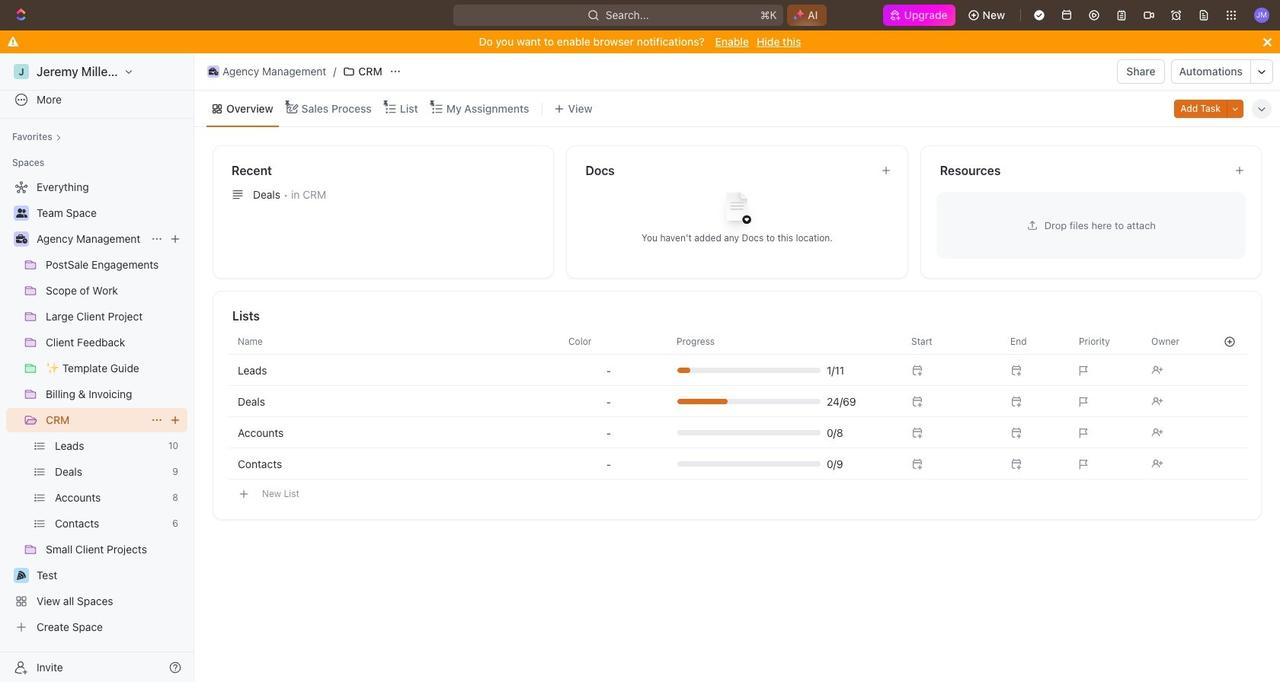 Task type: locate. For each thing, give the bounding box(es) containing it.
jeremy miller's workspace, , element
[[14, 64, 29, 79]]

dropdown menu image
[[607, 427, 611, 439], [607, 459, 611, 471]]

0 vertical spatial dropdown menu image
[[607, 365, 611, 377]]

1 dropdown menu image from the top
[[607, 365, 611, 377]]

2 dropdown menu image from the top
[[607, 459, 611, 471]]

user group image
[[16, 209, 27, 218]]

pizza slice image
[[17, 572, 26, 581]]

no most used docs image
[[707, 180, 768, 241]]

dropdown menu image
[[607, 365, 611, 377], [607, 396, 611, 408]]

1 vertical spatial dropdown menu image
[[607, 396, 611, 408]]

0 vertical spatial dropdown menu image
[[607, 427, 611, 439]]

tree inside sidebar 'navigation'
[[6, 175, 188, 640]]

tree
[[6, 175, 188, 640]]

2 dropdown menu image from the top
[[607, 396, 611, 408]]

1 vertical spatial dropdown menu image
[[607, 459, 611, 471]]



Task type: vqa. For each thing, say whether or not it's contained in the screenshot.
laptop code icon
no



Task type: describe. For each thing, give the bounding box(es) containing it.
business time image
[[16, 235, 27, 244]]

business time image
[[209, 68, 218, 75]]

sidebar navigation
[[0, 53, 197, 683]]

1 dropdown menu image from the top
[[607, 427, 611, 439]]



